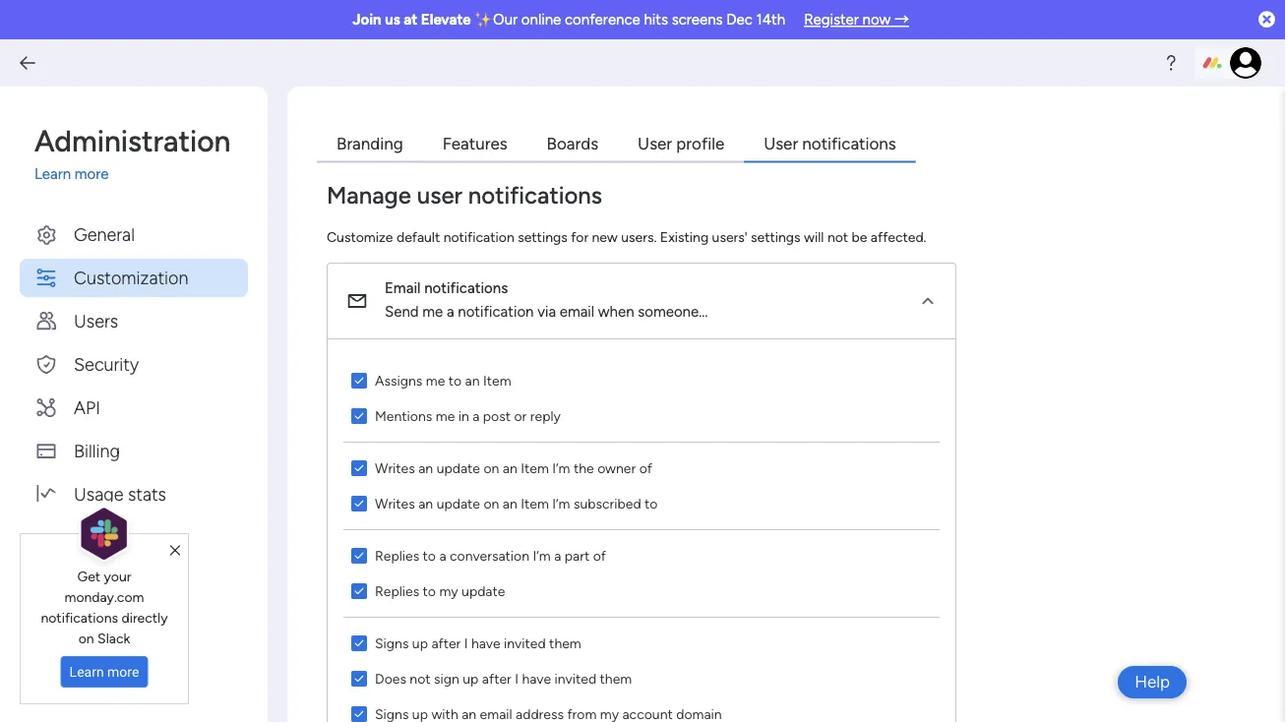 Task type: locate. For each thing, give the bounding box(es) containing it.
branding link
[[317, 126, 423, 163]]

an up replies to a conversation i'm a part of
[[419, 495, 433, 512]]

region
[[328, 339, 956, 722]]

2 user from the left
[[764, 133, 798, 154]]

me for assigns
[[426, 372, 445, 389]]

users.
[[621, 228, 657, 245]]

replies
[[375, 548, 419, 564], [375, 583, 419, 600]]

1 writes from the top
[[375, 460, 415, 477]]

writes
[[375, 460, 415, 477], [375, 495, 415, 512]]

i'm
[[552, 460, 570, 477], [552, 495, 570, 512], [533, 548, 551, 564]]

a right 'send'
[[447, 303, 454, 321]]

0 vertical spatial on
[[484, 460, 499, 477]]

online
[[521, 11, 561, 29]]

1 replies from the top
[[375, 548, 419, 564]]

i down signs up after i have invited them
[[515, 671, 519, 687]]

item down writes an update on an item i'm the owner of
[[521, 495, 549, 512]]

after
[[431, 635, 461, 652], [482, 671, 512, 687]]

more down slack
[[107, 664, 139, 680]]

assigns me to an item
[[375, 372, 511, 389]]

1 vertical spatial learn
[[69, 664, 104, 680]]

more
[[75, 165, 109, 183], [107, 664, 139, 680]]

on left slack
[[78, 630, 94, 647]]

writes an update on an item i'm the owner of
[[375, 460, 653, 477]]

0 horizontal spatial i
[[464, 635, 468, 652]]

invited
[[504, 635, 546, 652], [555, 671, 597, 687]]

0 horizontal spatial after
[[431, 635, 461, 652]]

mentions
[[375, 408, 432, 425]]

up
[[412, 635, 428, 652], [463, 671, 479, 687]]

directly
[[121, 609, 168, 626]]

→
[[895, 11, 909, 29]]

learn down slack
[[69, 664, 104, 680]]

update down in
[[437, 460, 480, 477]]

owner
[[598, 460, 636, 477]]

0 vertical spatial after
[[431, 635, 461, 652]]

on up the writes an update on an item i'm subscribed to
[[484, 460, 499, 477]]

0 vertical spatial i'm
[[552, 460, 570, 477]]

update for writes an update on an item i'm subscribed to
[[437, 495, 480, 512]]

up right sign
[[463, 671, 479, 687]]

1 vertical spatial replies
[[375, 583, 419, 600]]

i'm left subscribed
[[552, 495, 570, 512]]

1 vertical spatial on
[[484, 495, 499, 512]]

0 vertical spatial of
[[639, 460, 653, 477]]

stats
[[128, 483, 166, 504]]

of right part
[[593, 548, 606, 564]]

reply
[[530, 408, 561, 425]]

on for the
[[484, 460, 499, 477]]

user for user notifications
[[764, 133, 798, 154]]

learn
[[34, 165, 71, 183], [69, 664, 104, 680]]

of right owner
[[639, 460, 653, 477]]

1 vertical spatial writes
[[375, 495, 415, 512]]

notifications
[[802, 133, 896, 154], [468, 181, 602, 210], [424, 279, 508, 297], [41, 609, 118, 626]]

14th
[[756, 11, 786, 29]]

replies for replies to a conversation i'm a part of
[[375, 548, 419, 564]]

to right subscribed
[[645, 495, 658, 512]]

0 vertical spatial learn
[[34, 165, 71, 183]]

0 vertical spatial me
[[422, 303, 443, 321]]

0 horizontal spatial of
[[593, 548, 606, 564]]

affected.
[[871, 228, 927, 245]]

notifications right email on the top
[[424, 279, 508, 297]]

sign
[[434, 671, 459, 687]]

0 vertical spatial replies
[[375, 548, 419, 564]]

not
[[828, 228, 849, 245], [410, 671, 431, 687]]

1 horizontal spatial settings
[[751, 228, 801, 245]]

0 vertical spatial writes
[[375, 460, 415, 477]]

will
[[804, 228, 824, 245]]

user
[[638, 133, 672, 154], [764, 133, 798, 154]]

1 horizontal spatial user
[[764, 133, 798, 154]]

after down signs up after i have invited them
[[482, 671, 512, 687]]

settings left will
[[751, 228, 801, 245]]

1 vertical spatial not
[[410, 671, 431, 687]]

me right assigns
[[426, 372, 445, 389]]

0 vertical spatial have
[[471, 635, 501, 652]]

0 vertical spatial not
[[828, 228, 849, 245]]

✨
[[475, 11, 490, 29]]

them
[[549, 635, 581, 652], [600, 671, 632, 687]]

0 vertical spatial more
[[75, 165, 109, 183]]

after up sign
[[431, 635, 461, 652]]

notification
[[444, 228, 514, 245], [458, 303, 534, 321]]

1 vertical spatial me
[[426, 372, 445, 389]]

0 horizontal spatial them
[[549, 635, 581, 652]]

billing button
[[20, 432, 248, 470]]

on for subscribed
[[484, 495, 499, 512]]

your
[[104, 568, 131, 584]]

1 vertical spatial notification
[[458, 303, 534, 321]]

0 vertical spatial notification
[[444, 228, 514, 245]]

update right my
[[462, 583, 505, 600]]

1 vertical spatial i'm
[[552, 495, 570, 512]]

notification inside email notifications send me a notification via email when someone...
[[458, 303, 534, 321]]

manage
[[327, 181, 411, 210]]

notifications up be
[[802, 133, 896, 154]]

notifications down monday.com
[[41, 609, 118, 626]]

1 user from the left
[[638, 133, 672, 154]]

api button
[[20, 388, 248, 427]]

notification left via
[[458, 303, 534, 321]]

notification down manage user notifications
[[444, 228, 514, 245]]

0 horizontal spatial settings
[[518, 228, 568, 245]]

i'm left part
[[533, 548, 551, 564]]

register now →
[[804, 11, 909, 29]]

boards link
[[527, 126, 618, 163]]

usage stats
[[74, 483, 166, 504]]

replies to a conversation i'm a part of
[[375, 548, 606, 564]]

not left sign
[[410, 671, 431, 687]]

learn inside button
[[69, 664, 104, 680]]

1 horizontal spatial invited
[[555, 671, 597, 687]]

0 vertical spatial update
[[437, 460, 480, 477]]

not left be
[[828, 228, 849, 245]]

learn inside the administration learn more
[[34, 165, 71, 183]]

dec
[[727, 11, 753, 29]]

on
[[484, 460, 499, 477], [484, 495, 499, 512], [78, 630, 94, 647]]

i'm left the
[[552, 460, 570, 477]]

update up conversation
[[437, 495, 480, 512]]

my
[[439, 583, 458, 600]]

1 vertical spatial more
[[107, 664, 139, 680]]

1 vertical spatial up
[[463, 671, 479, 687]]

i'm for the
[[552, 460, 570, 477]]

1 vertical spatial i
[[515, 671, 519, 687]]

2 vertical spatial on
[[78, 630, 94, 647]]

1 vertical spatial of
[[593, 548, 606, 564]]

2 vertical spatial item
[[521, 495, 549, 512]]

item up post
[[483, 372, 511, 389]]

region containing assigns me to an item
[[328, 339, 956, 722]]

part
[[565, 548, 590, 564]]

update
[[437, 460, 480, 477], [437, 495, 480, 512], [462, 583, 505, 600]]

to
[[449, 372, 462, 389], [645, 495, 658, 512], [423, 548, 436, 564], [423, 583, 436, 600]]

have up does not sign up after i have invited them
[[471, 635, 501, 652]]

on down writes an update on an item i'm the owner of
[[484, 495, 499, 512]]

0 horizontal spatial user
[[638, 133, 672, 154]]

1 vertical spatial them
[[600, 671, 632, 687]]

me left in
[[436, 408, 455, 425]]

me right 'send'
[[422, 303, 443, 321]]

me
[[422, 303, 443, 321], [426, 372, 445, 389], [436, 408, 455, 425]]

1 horizontal spatial of
[[639, 460, 653, 477]]

item up the writes an update on an item i'm subscribed to
[[521, 460, 549, 477]]

1 vertical spatial have
[[522, 671, 551, 687]]

conversation
[[450, 548, 530, 564]]

the
[[574, 460, 594, 477]]

user left profile
[[638, 133, 672, 154]]

1 horizontal spatial up
[[463, 671, 479, 687]]

email notifications send me a notification via email when someone...
[[385, 279, 708, 321]]

1 vertical spatial item
[[521, 460, 549, 477]]

default
[[397, 228, 440, 245]]

to up replies to my update
[[423, 548, 436, 564]]

up right signs
[[412, 635, 428, 652]]

at
[[404, 11, 418, 29]]

0 horizontal spatial invited
[[504, 635, 546, 652]]

mentions me in a post or reply
[[375, 408, 561, 425]]

a
[[447, 303, 454, 321], [473, 408, 480, 425], [439, 548, 446, 564], [554, 548, 561, 564]]

user right profile
[[764, 133, 798, 154]]

replies left my
[[375, 583, 419, 600]]

1 vertical spatial after
[[482, 671, 512, 687]]

learn down administration
[[34, 165, 71, 183]]

0 vertical spatial up
[[412, 635, 428, 652]]

notifications up for
[[468, 181, 602, 210]]

i up does not sign up after i have invited them
[[464, 635, 468, 652]]

0 vertical spatial i
[[464, 635, 468, 652]]

have down signs up after i have invited them
[[522, 671, 551, 687]]

usage
[[74, 483, 123, 504]]

when
[[598, 303, 634, 321]]

settings left for
[[518, 228, 568, 245]]

0 vertical spatial them
[[549, 635, 581, 652]]

be
[[852, 228, 867, 245]]

us
[[385, 11, 400, 29]]

back to workspace image
[[18, 53, 37, 73]]

2 vertical spatial me
[[436, 408, 455, 425]]

0 horizontal spatial have
[[471, 635, 501, 652]]

1 vertical spatial update
[[437, 495, 480, 512]]

2 replies from the top
[[375, 583, 419, 600]]

replies up replies to my update
[[375, 548, 419, 564]]

signs up after i have invited them
[[375, 635, 581, 652]]

more down administration
[[75, 165, 109, 183]]

an down writes an update on an item i'm the owner of
[[503, 495, 517, 512]]

2 writes from the top
[[375, 495, 415, 512]]

me for mentions
[[436, 408, 455, 425]]



Task type: describe. For each thing, give the bounding box(es) containing it.
to up in
[[449, 372, 462, 389]]

help image
[[1161, 53, 1181, 73]]

notifications inside email notifications send me a notification via email when someone...
[[424, 279, 508, 297]]

user for user profile
[[638, 133, 672, 154]]

subscribed
[[574, 495, 641, 512]]

replies to my update
[[375, 583, 505, 600]]

get your monday.com notifications directly on slack
[[41, 568, 168, 647]]

does not sign up after i have invited them
[[375, 671, 632, 687]]

register
[[804, 11, 859, 29]]

api
[[74, 397, 100, 418]]

1 settings from the left
[[518, 228, 568, 245]]

get
[[77, 568, 101, 584]]

2 settings from the left
[[751, 228, 801, 245]]

or
[[514, 408, 527, 425]]

register now → link
[[804, 11, 909, 29]]

administration learn more
[[34, 123, 231, 183]]

boards
[[547, 133, 599, 154]]

via
[[538, 303, 556, 321]]

slack
[[98, 630, 130, 647]]

general button
[[20, 215, 248, 253]]

1 vertical spatial invited
[[555, 671, 597, 687]]

writes for writes an update on an item i'm the owner of
[[375, 460, 415, 477]]

0 vertical spatial item
[[483, 372, 511, 389]]

i'm for subscribed
[[552, 495, 570, 512]]

join us at elevate ✨ our online conference hits screens dec 14th
[[352, 11, 786, 29]]

1 horizontal spatial not
[[828, 228, 849, 245]]

learn more button
[[61, 656, 148, 688]]

conference
[[565, 11, 640, 29]]

now
[[863, 11, 891, 29]]

replies for replies to my update
[[375, 583, 419, 600]]

learn more
[[69, 664, 139, 680]]

user
[[417, 181, 463, 210]]

users'
[[712, 228, 748, 245]]

profile
[[676, 133, 725, 154]]

security button
[[20, 345, 248, 383]]

dapulse x slim image
[[170, 542, 180, 560]]

writes for writes an update on an item i'm subscribed to
[[375, 495, 415, 512]]

1 horizontal spatial after
[[482, 671, 512, 687]]

notifications inside get your monday.com notifications directly on slack
[[41, 609, 118, 626]]

a left part
[[554, 548, 561, 564]]

join
[[352, 11, 381, 29]]

existing
[[660, 228, 709, 245]]

new
[[592, 228, 618, 245]]

assigns
[[375, 372, 423, 389]]

me inside email notifications send me a notification via email when someone...
[[422, 303, 443, 321]]

users button
[[20, 302, 248, 340]]

monday.com
[[64, 588, 144, 605]]

for
[[571, 228, 589, 245]]

user profile
[[638, 133, 725, 154]]

1 horizontal spatial them
[[600, 671, 632, 687]]

send
[[385, 303, 419, 321]]

update for writes an update on an item i'm the owner of
[[437, 460, 480, 477]]

user notifications link
[[744, 126, 916, 163]]

in
[[458, 408, 469, 425]]

customize default notification settings for new users. existing users' settings will not be affected.
[[327, 228, 927, 245]]

an up mentions me in a post or reply
[[465, 372, 480, 389]]

administration
[[34, 123, 231, 158]]

screens
[[672, 11, 723, 29]]

user profile link
[[618, 126, 744, 163]]

manage user notifications
[[327, 181, 602, 210]]

hits
[[644, 11, 668, 29]]

an down mentions
[[419, 460, 433, 477]]

notifications inside user notifications link
[[802, 133, 896, 154]]

billing
[[74, 440, 120, 461]]

a up replies to my update
[[439, 548, 446, 564]]

branding
[[337, 133, 403, 154]]

0 vertical spatial invited
[[504, 635, 546, 652]]

users
[[74, 310, 118, 331]]

2 vertical spatial i'm
[[533, 548, 551, 564]]

item for the
[[521, 460, 549, 477]]

an up the writes an update on an item i'm subscribed to
[[503, 460, 517, 477]]

a right in
[[473, 408, 480, 425]]

a inside email notifications send me a notification via email when someone...
[[447, 303, 454, 321]]

2 vertical spatial update
[[462, 583, 505, 600]]

writes an update on an item i'm subscribed to
[[375, 495, 658, 512]]

email
[[385, 279, 421, 297]]

user notifications
[[764, 133, 896, 154]]

email
[[560, 303, 595, 321]]

signs
[[375, 635, 409, 652]]

help
[[1135, 672, 1170, 692]]

usage stats button
[[20, 475, 248, 513]]

features
[[443, 133, 507, 154]]

item for subscribed
[[521, 495, 549, 512]]

customize
[[327, 228, 393, 245]]

0 horizontal spatial up
[[412, 635, 428, 652]]

on inside get your monday.com notifications directly on slack
[[78, 630, 94, 647]]

security
[[74, 353, 139, 374]]

general
[[74, 223, 135, 245]]

elevate
[[421, 11, 471, 29]]

help button
[[1118, 666, 1187, 699]]

0 horizontal spatial not
[[410, 671, 431, 687]]

customization
[[74, 267, 188, 288]]

post
[[483, 408, 511, 425]]

to left my
[[423, 583, 436, 600]]

learn more link
[[34, 163, 248, 186]]

1 horizontal spatial have
[[522, 671, 551, 687]]

does
[[375, 671, 406, 687]]

more inside the administration learn more
[[75, 165, 109, 183]]

someone...
[[638, 303, 708, 321]]

features link
[[423, 126, 527, 163]]

1 horizontal spatial i
[[515, 671, 519, 687]]

bob builder image
[[1230, 47, 1262, 79]]

more inside button
[[107, 664, 139, 680]]

customization button
[[20, 258, 248, 297]]



Task type: vqa. For each thing, say whether or not it's contained in the screenshot.
the left the lottie animation image
no



